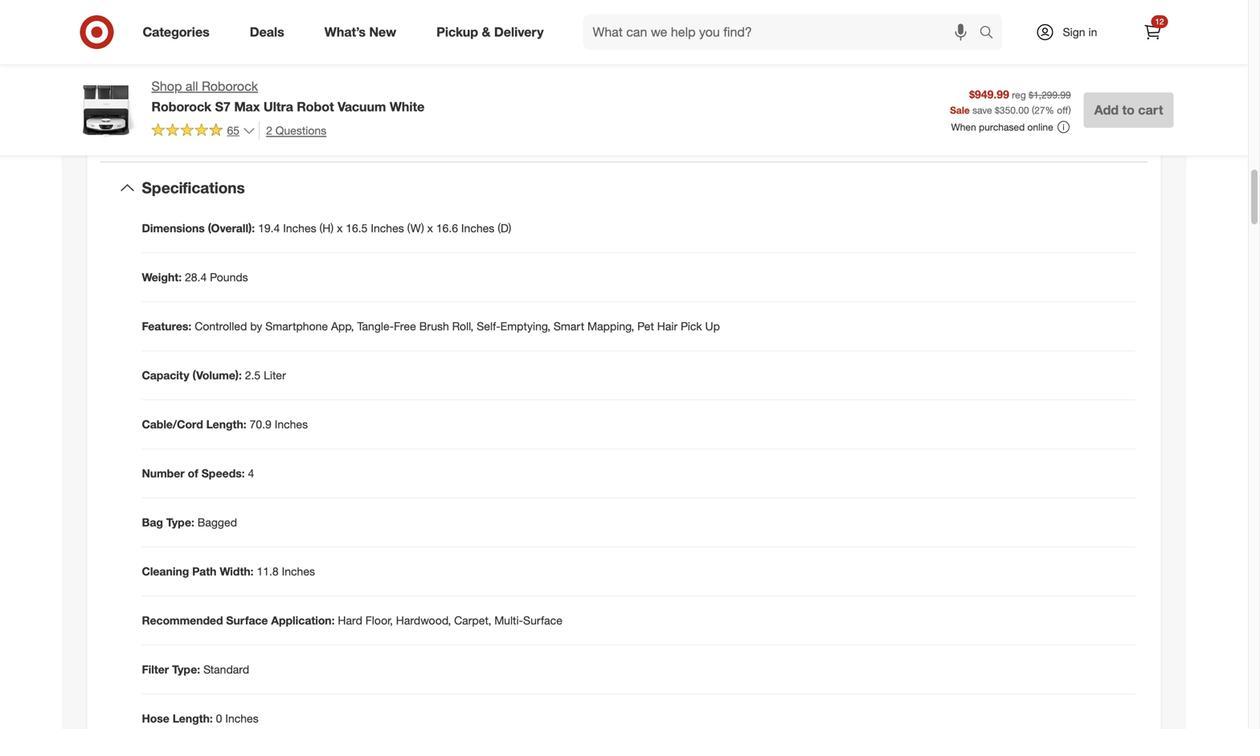 Task type: locate. For each thing, give the bounding box(es) containing it.
up
[[705, 319, 720, 333]]

ultra
[[264, 99, 293, 114], [158, 111, 182, 125]]

roborock up schedules,
[[202, 78, 258, 94]]

filter type: standard
[[142, 662, 249, 677]]

0 vertical spatial length:
[[206, 417, 247, 431]]

0 horizontal spatial you
[[281, 111, 299, 125]]

$949.99 reg $1,299.99 sale save $ 350.00 ( 27 % off )
[[950, 87, 1071, 116]]

cleaning
[[274, 56, 316, 70], [158, 95, 200, 109]]

your for clean
[[324, 79, 346, 93]]

speeds:
[[202, 466, 245, 480]]

to right add on the right top
[[1123, 102, 1135, 118]]

cleaning down navigation.
[[274, 56, 316, 70]]

the inside easy-to-use app features. clean your house whenever and wherever you like with custom cleaning schedules, regularly or on demand. simply tap your phone and let the s7 max ultra get to work, giving you a precise clean every time.
[[537, 95, 553, 109]]

create
[[476, 40, 508, 54]]

your up on
[[324, 79, 346, 93]]

dimensions (overall): 19.4 inches (h) x 16.5 inches (w) x 16.6 inches (d)
[[142, 221, 512, 235]]

carpet,
[[454, 613, 492, 628]]

cleaning
[[142, 564, 189, 578]]

1 horizontal spatial x
[[427, 221, 433, 235]]

purchased
[[979, 121, 1025, 133]]

cleaning down easy-
[[158, 95, 200, 109]]

sign
[[1063, 25, 1086, 39]]

s7 down with
[[556, 95, 570, 109]]

x right (h)
[[337, 221, 343, 235]]

your inside precisense lidar navigation. the brain behind your robot can create detailed maps to plan the optimal home cleaning route.
[[400, 40, 422, 54]]

the down the precisense
[[183, 56, 199, 70]]

inches right 11.8
[[282, 564, 315, 578]]

1 horizontal spatial cleaning
[[274, 56, 316, 70]]

0 horizontal spatial your
[[324, 79, 346, 93]]

0 vertical spatial the
[[183, 56, 199, 70]]

inches
[[283, 221, 316, 235], [371, 221, 404, 235], [461, 221, 495, 235], [275, 417, 308, 431], [282, 564, 315, 578], [225, 712, 259, 726]]

0 vertical spatial roborock
[[202, 78, 258, 94]]

capacity (volume): 2.5 liter
[[142, 368, 286, 382]]

bag type: bagged
[[142, 515, 237, 529]]

2 horizontal spatial to
[[1123, 102, 1135, 118]]

max down custom at the top of the page
[[573, 95, 595, 109]]

image of roborock s7 max ultra robot vacuum white image
[[74, 77, 139, 141]]

length: left 0
[[173, 712, 213, 726]]

2 horizontal spatial your
[[440, 95, 462, 109]]

1 vertical spatial your
[[324, 79, 346, 93]]

0 horizontal spatial ultra
[[158, 111, 182, 125]]

1 vertical spatial length:
[[173, 712, 213, 726]]

length: for hose length:
[[173, 712, 213, 726]]

surface
[[226, 613, 268, 628], [523, 613, 563, 628]]

to right 'get'
[[204, 111, 214, 125]]

sale
[[950, 104, 970, 116]]

hard
[[338, 613, 362, 628]]

0 horizontal spatial and
[[435, 79, 454, 93]]

navigation.
[[253, 40, 309, 54]]

questions
[[276, 123, 327, 137]]

add
[[1095, 102, 1119, 118]]

plan
[[158, 56, 179, 70]]

type: for filter type:
[[172, 662, 200, 677]]

1 vertical spatial you
[[281, 111, 299, 125]]

0 vertical spatial type:
[[166, 515, 194, 529]]

ultra down the features.
[[264, 99, 293, 114]]

1 horizontal spatial you
[[507, 79, 525, 93]]

ultra left 'get'
[[158, 111, 182, 125]]

1 vertical spatial and
[[500, 95, 519, 109]]

surface right 'carpet,'
[[523, 613, 563, 628]]

standard
[[203, 662, 249, 677]]

&
[[482, 24, 491, 40]]

27
[[1035, 104, 1046, 116]]

your right tap
[[440, 95, 462, 109]]

0 horizontal spatial the
[[183, 56, 199, 70]]

detailed
[[511, 40, 552, 54]]

cleaning inside easy-to-use app features. clean your house whenever and wherever you like with custom cleaning schedules, regularly or on demand. simply tap your phone and let the s7 max ultra get to work, giving you a precise clean every time.
[[158, 95, 200, 109]]

precisense
[[158, 40, 215, 54]]

1 vertical spatial cleaning
[[158, 95, 200, 109]]

1 horizontal spatial ultra
[[264, 99, 293, 114]]

can
[[455, 40, 473, 54]]

precisense lidar navigation. the brain behind your robot can create detailed maps to plan the optimal home cleaning route.
[[158, 40, 596, 70]]

2 surface from the left
[[523, 613, 563, 628]]

app,
[[331, 319, 354, 333]]

length: left 70.9
[[206, 417, 247, 431]]

save
[[973, 104, 993, 116]]

path
[[192, 564, 217, 578]]

s7 down app
[[215, 99, 231, 114]]

0 horizontal spatial surface
[[226, 613, 268, 628]]

and up tap
[[435, 79, 454, 93]]

0 horizontal spatial to
[[204, 111, 214, 125]]

x
[[337, 221, 343, 235], [427, 221, 433, 235]]

1 horizontal spatial your
[[400, 40, 422, 54]]

number of speeds: 4
[[142, 466, 254, 480]]

to right maps
[[586, 40, 596, 54]]

demand.
[[336, 95, 380, 109]]

weight:
[[142, 270, 182, 284]]

you up let
[[507, 79, 525, 93]]

11.8
[[257, 564, 279, 578]]

pickup & delivery link
[[423, 14, 564, 50]]

optimal
[[202, 56, 239, 70]]

)
[[1069, 104, 1071, 116]]

new
[[369, 24, 396, 40]]

the right let
[[537, 95, 553, 109]]

%
[[1046, 104, 1055, 116]]

1 vertical spatial the
[[537, 95, 553, 109]]

weight: 28.4 pounds
[[142, 270, 248, 284]]

roborock down easy-
[[152, 99, 212, 114]]

x right (w)
[[427, 221, 433, 235]]

What can we help you find? suggestions appear below search field
[[583, 14, 984, 50]]

your left robot
[[400, 40, 422, 54]]

1 horizontal spatial max
[[573, 95, 595, 109]]

reg
[[1012, 89, 1026, 101]]

pickup
[[437, 24, 478, 40]]

0 vertical spatial your
[[400, 40, 422, 54]]

cleaning path width: 11.8 inches
[[142, 564, 315, 578]]

and left let
[[500, 95, 519, 109]]

28.4
[[185, 270, 207, 284]]

a
[[302, 111, 308, 125]]

0 horizontal spatial s7
[[215, 99, 231, 114]]

in
[[1089, 25, 1098, 39]]

your for behind
[[400, 40, 422, 54]]

tap
[[420, 95, 437, 109]]

hardwood,
[[396, 613, 451, 628]]

type: right filter
[[172, 662, 200, 677]]

whenever
[[383, 79, 432, 93]]

you left a
[[281, 111, 299, 125]]

surface down width:
[[226, 613, 268, 628]]

pickup & delivery
[[437, 24, 544, 40]]

1 x from the left
[[337, 221, 343, 235]]

recommended
[[142, 613, 223, 628]]

1 horizontal spatial s7
[[556, 95, 570, 109]]

hose
[[142, 712, 170, 726]]

type: right bag
[[166, 515, 194, 529]]

cart
[[1139, 102, 1164, 118]]

0 horizontal spatial max
[[234, 99, 260, 114]]

max down app
[[234, 99, 260, 114]]

2
[[266, 123, 272, 137]]

you
[[507, 79, 525, 93], [281, 111, 299, 125]]

2 x from the left
[[427, 221, 433, 235]]

all
[[186, 78, 198, 94]]

0 horizontal spatial x
[[337, 221, 343, 235]]

1 vertical spatial type:
[[172, 662, 200, 677]]

to inside button
[[1123, 102, 1135, 118]]

pick
[[681, 319, 702, 333]]

0 vertical spatial cleaning
[[274, 56, 316, 70]]

0 horizontal spatial cleaning
[[158, 95, 200, 109]]

robot
[[297, 99, 334, 114]]

inches left (w)
[[371, 221, 404, 235]]

to inside easy-to-use app features. clean your house whenever and wherever you like with custom cleaning schedules, regularly or on demand. simply tap your phone and let the s7 max ultra get to work, giving you a precise clean every time.
[[204, 111, 214, 125]]

1 horizontal spatial the
[[537, 95, 553, 109]]

inches left (h)
[[283, 221, 316, 235]]

clean
[[351, 111, 378, 125]]

get
[[185, 111, 201, 125]]

smart
[[554, 319, 585, 333]]

1 horizontal spatial and
[[500, 95, 519, 109]]

1 horizontal spatial to
[[586, 40, 596, 54]]

clean
[[292, 79, 321, 93]]

1 horizontal spatial surface
[[523, 613, 563, 628]]

0 vertical spatial you
[[507, 79, 525, 93]]



Task type: vqa. For each thing, say whether or not it's contained in the screenshot.
second X from right
yes



Task type: describe. For each thing, give the bounding box(es) containing it.
easy-
[[158, 79, 186, 93]]

precise
[[311, 111, 348, 125]]

1 vertical spatial roborock
[[152, 99, 212, 114]]

specifications button
[[100, 163, 1148, 214]]

cable/cord
[[142, 417, 203, 431]]

let
[[522, 95, 534, 109]]

1 surface from the left
[[226, 613, 268, 628]]

(
[[1032, 104, 1035, 116]]

the inside precisense lidar navigation. the brain behind your robot can create detailed maps to plan the optimal home cleaning route.
[[183, 56, 199, 70]]

roll,
[[452, 319, 474, 333]]

work,
[[217, 111, 245, 125]]

deals
[[250, 24, 284, 40]]

sign in
[[1063, 25, 1098, 39]]

features: controlled by smartphone app, tangle-free brush roll, self-emptying, smart mapping, pet hair pick up
[[142, 319, 720, 333]]

(d)
[[498, 221, 512, 235]]

70.9
[[250, 417, 272, 431]]

what's
[[325, 24, 366, 40]]

4
[[248, 466, 254, 480]]

2 questions
[[266, 123, 327, 137]]

search button
[[972, 14, 1011, 53]]

smartphone
[[266, 319, 328, 333]]

bagged
[[198, 515, 237, 529]]

mapping,
[[588, 319, 635, 333]]

bag
[[142, 515, 163, 529]]

or
[[307, 95, 317, 109]]

of
[[188, 466, 198, 480]]

inches left (d)
[[461, 221, 495, 235]]

every
[[381, 111, 409, 125]]

with
[[548, 79, 568, 93]]

route.
[[319, 56, 348, 70]]

search
[[972, 26, 1011, 41]]

schedules,
[[203, 95, 257, 109]]

regularly
[[260, 95, 304, 109]]

recommended surface application: hard floor, hardwood, carpet, multi-surface
[[142, 613, 563, 628]]

number
[[142, 466, 185, 480]]

2 vertical spatial your
[[440, 95, 462, 109]]

type: for bag type:
[[166, 515, 194, 529]]

max inside shop all roborock roborock s7 max ultra robot vacuum white
[[234, 99, 260, 114]]

max inside easy-to-use app features. clean your house whenever and wherever you like with custom cleaning schedules, regularly or on demand. simply tap your phone and let the s7 max ultra get to work, giving you a precise clean every time.
[[573, 95, 595, 109]]

add to cart button
[[1084, 92, 1174, 128]]

12
[[1156, 16, 1165, 27]]

easy-to-use app features. clean your house whenever and wherever you like with custom cleaning schedules, regularly or on demand. simply tap your phone and let the s7 max ultra get to work, giving you a precise clean every time.
[[158, 79, 609, 125]]

like
[[528, 79, 544, 93]]

white
[[390, 99, 425, 114]]

wherever
[[457, 79, 503, 93]]

length: for cable/cord length:
[[206, 417, 247, 431]]

brush
[[419, 319, 449, 333]]

inches right 70.9
[[275, 417, 308, 431]]

giving
[[248, 111, 277, 125]]

cleaning inside precisense lidar navigation. the brain behind your robot can create detailed maps to plan the optimal home cleaning route.
[[274, 56, 316, 70]]

dimensions
[[142, 221, 205, 235]]

liter
[[264, 368, 286, 382]]

when purchased online
[[952, 121, 1054, 133]]

pet
[[638, 319, 654, 333]]

maps
[[555, 40, 583, 54]]

shop all roborock roborock s7 max ultra robot vacuum white
[[152, 78, 425, 114]]

12 link
[[1136, 14, 1171, 50]]

what's new link
[[311, 14, 417, 50]]

350.00
[[1000, 104, 1030, 116]]

by
[[250, 319, 262, 333]]

shop
[[152, 78, 182, 94]]

pounds
[[210, 270, 248, 284]]

s7 inside shop all roborock roborock s7 max ultra robot vacuum white
[[215, 99, 231, 114]]

robot
[[425, 40, 452, 54]]

free
[[394, 319, 416, 333]]

2 questions link
[[259, 121, 327, 140]]

delivery
[[494, 24, 544, 40]]

16.6
[[436, 221, 458, 235]]

floor,
[[366, 613, 393, 628]]

(overall):
[[208, 221, 255, 235]]

$949.99
[[970, 87, 1010, 101]]

off
[[1057, 104, 1069, 116]]

65 link
[[152, 121, 256, 141]]

ultra inside easy-to-use app features. clean your house whenever and wherever you like with custom cleaning schedules, regularly or on demand. simply tap your phone and let the s7 max ultra get to work, giving you a precise clean every time.
[[158, 111, 182, 125]]

ultra inside shop all roborock roborock s7 max ultra robot vacuum white
[[264, 99, 293, 114]]

$1,299.99
[[1029, 89, 1071, 101]]

emptying,
[[501, 319, 551, 333]]

2.5
[[245, 368, 261, 382]]

capacity
[[142, 368, 189, 382]]

use
[[201, 79, 219, 93]]

to-
[[186, 79, 201, 93]]

tangle-
[[357, 319, 394, 333]]

house
[[349, 79, 380, 93]]

s7 inside easy-to-use app features. clean your house whenever and wherever you like with custom cleaning schedules, regularly or on demand. simply tap your phone and let the s7 max ultra get to work, giving you a precise clean every time.
[[556, 95, 570, 109]]

self-
[[477, 319, 501, 333]]

features:
[[142, 319, 192, 333]]

to inside precisense lidar navigation. the brain behind your robot can create detailed maps to plan the optimal home cleaning route.
[[586, 40, 596, 54]]

controlled
[[195, 319, 247, 333]]

inches right 0
[[225, 712, 259, 726]]

when
[[952, 121, 977, 133]]

features.
[[246, 79, 289, 93]]

add to cart
[[1095, 102, 1164, 118]]

(h)
[[320, 221, 334, 235]]

0 vertical spatial and
[[435, 79, 454, 93]]



